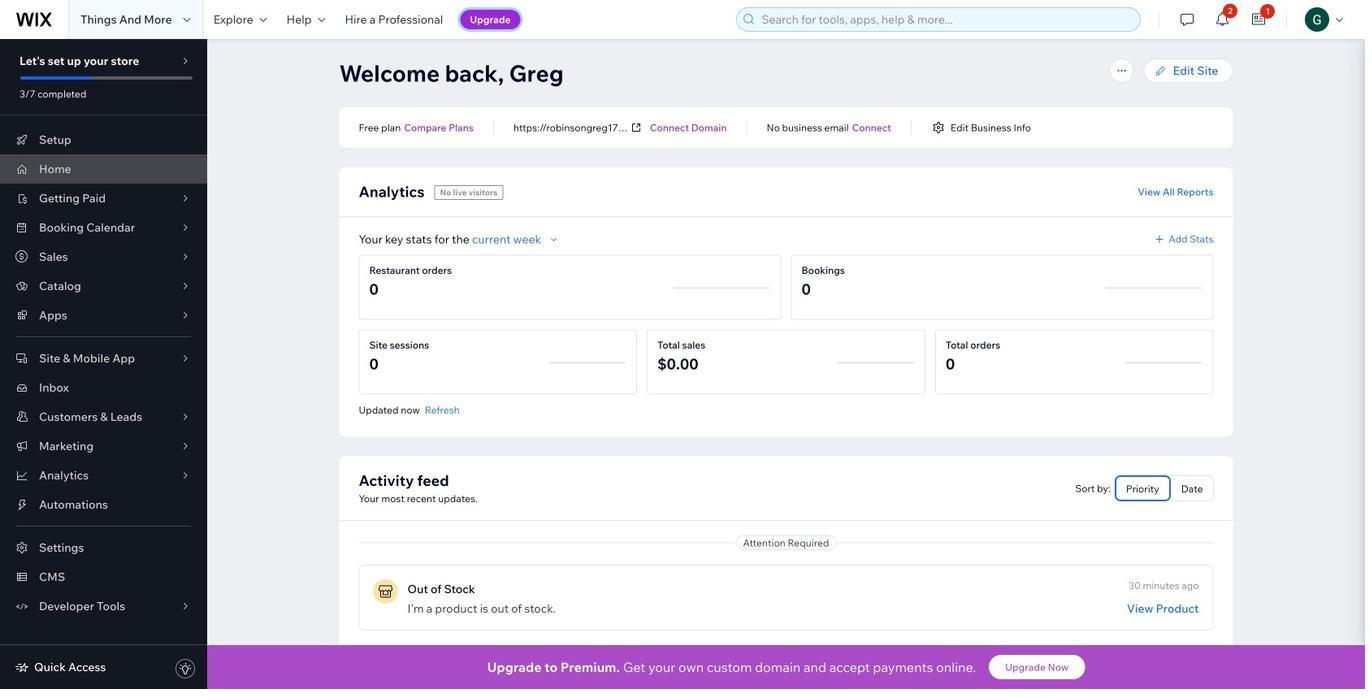 Task type: locate. For each thing, give the bounding box(es) containing it.
Search for tools, apps, help & more... field
[[757, 8, 1136, 31]]

sidebar element
[[0, 39, 207, 689]]



Task type: vqa. For each thing, say whether or not it's contained in the screenshot.
Search for tools, apps, help & more... field at top right
yes



